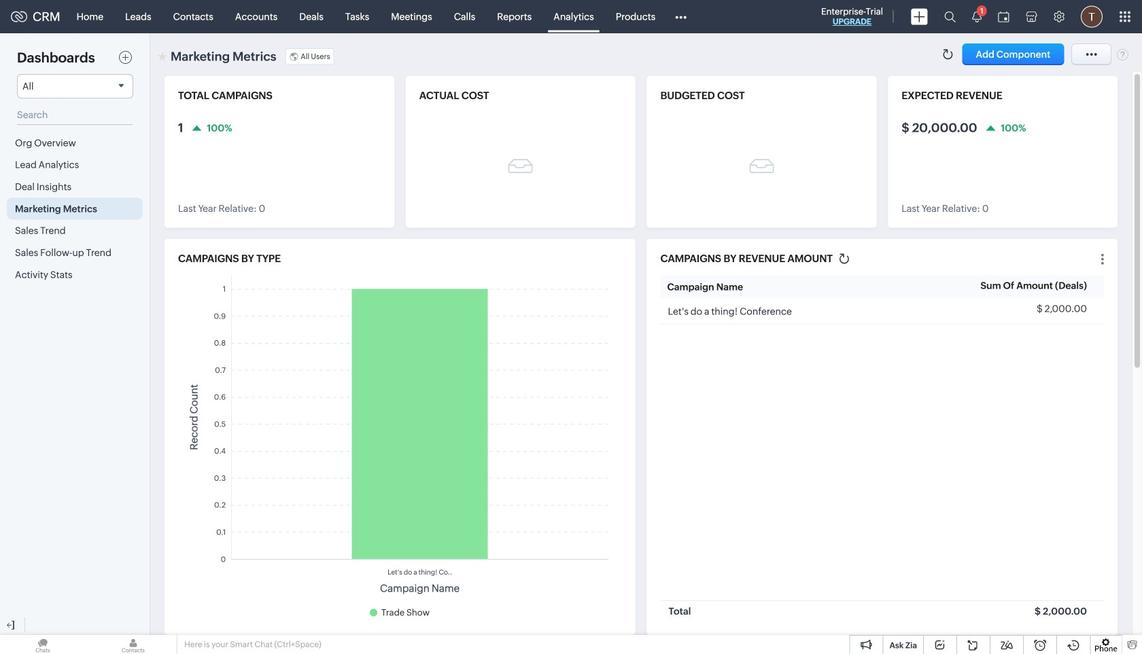 Task type: vqa. For each thing, say whether or not it's contained in the screenshot.
organization
no



Task type: locate. For each thing, give the bounding box(es) containing it.
search image
[[944, 11, 956, 22]]

profile image
[[1081, 6, 1103, 28]]

create menu element
[[903, 0, 936, 33]]

contacts image
[[90, 636, 176, 655]]

profile element
[[1073, 0, 1111, 33]]

calendar image
[[998, 11, 1010, 22]]

logo image
[[11, 11, 27, 22]]

Search text field
[[17, 105, 133, 125]]

None field
[[17, 74, 133, 99]]

signals element
[[964, 0, 990, 33]]

None button
[[962, 44, 1064, 65]]



Task type: describe. For each thing, give the bounding box(es) containing it.
search element
[[936, 0, 964, 33]]

create menu image
[[911, 8, 928, 25]]

chats image
[[0, 636, 86, 655]]

help image
[[1117, 48, 1129, 61]]

Other Modules field
[[666, 6, 696, 28]]



